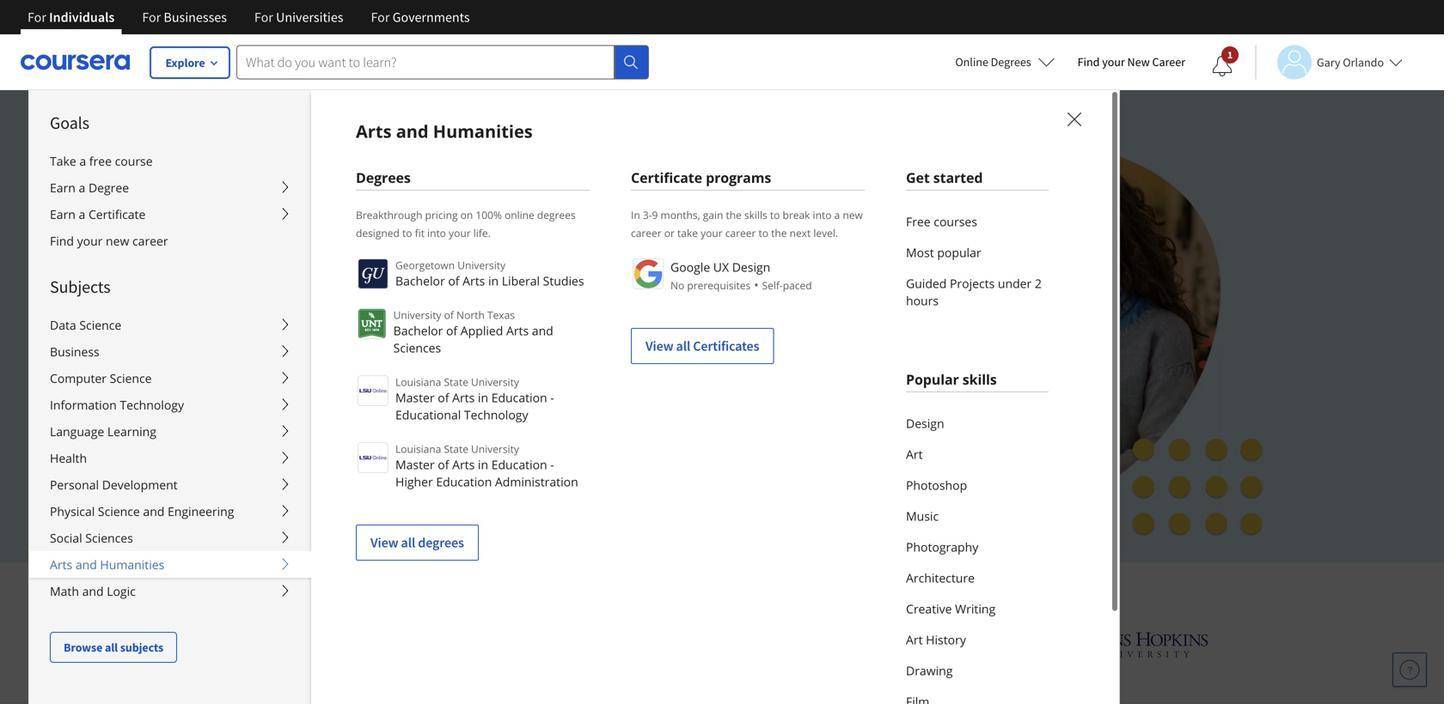 Task type: describe. For each thing, give the bounding box(es) containing it.
social sciences button
[[29, 525, 311, 552]]

coursera
[[933, 576, 1021, 604]]

design inside list
[[906, 416, 944, 432]]

free courses link
[[906, 206, 1049, 237]]

started
[[933, 168, 983, 187]]

paced
[[783, 279, 812, 293]]

creative writing link
[[906, 594, 1049, 625]]

science for computer
[[110, 371, 152, 387]]

view all certificates link
[[631, 328, 774, 364]]

degrees inside arts and humanities menu item
[[356, 168, 411, 187]]

personal development
[[50, 477, 178, 493]]

math
[[50, 584, 79, 600]]

personal
[[50, 477, 99, 493]]

explore button
[[150, 47, 230, 78]]

What do you want to learn? text field
[[236, 45, 615, 80]]

photoshop
[[906, 478, 967, 494]]

into for certificate programs
[[813, 208, 832, 222]]

arts inside louisiana state university master of arts in education - higher education administration
[[452, 457, 475, 473]]

arts inside the university of north texas bachelor of applied arts and sciences
[[506, 323, 529, 339]]

math and logic
[[50, 584, 136, 600]]

with inside button
[[302, 465, 329, 482]]

take
[[677, 226, 698, 240]]

health
[[50, 450, 87, 467]]

architecture link
[[906, 563, 1049, 594]]

next
[[790, 226, 811, 240]]

pricing
[[425, 208, 458, 222]]

unlimited access to 7,000+ world-class courses, hands-on projects, and job-ready certificate programs—all included in your subscription
[[224, 241, 750, 328]]

a for certificate
[[79, 206, 85, 223]]

get started
[[906, 168, 983, 187]]

view for view all degrees
[[371, 535, 398, 552]]

start
[[251, 425, 281, 442]]

language learning button
[[29, 419, 311, 445]]

guided projects under 2 hours link
[[906, 268, 1049, 316]]

earn for earn a certificate
[[50, 206, 76, 223]]

your inside "in 3-9 months, gain the skills to break into a new career or take your career to the next level."
[[701, 226, 723, 240]]

google ux design no prerequisites • self-paced
[[671, 259, 812, 293]]

university of north texas logo image
[[358, 309, 387, 340]]

arts and humanities button
[[29, 552, 311, 579]]

subjects
[[120, 640, 163, 656]]

state for education
[[444, 442, 468, 456]]

university of north texas bachelor of applied arts and sciences
[[393, 308, 553, 356]]

art history
[[906, 632, 966, 649]]

money-
[[375, 465, 420, 482]]

to left break
[[770, 208, 780, 222]]

fit
[[415, 226, 425, 240]]

career
[[1152, 54, 1185, 70]]

computer
[[50, 371, 107, 387]]

arts inside louisiana state university master of arts in education - educational technology
[[452, 390, 475, 406]]

of down north
[[446, 323, 457, 339]]

data
[[50, 317, 76, 334]]

online
[[505, 208, 534, 222]]

designed
[[356, 226, 400, 240]]

design link
[[906, 408, 1049, 439]]

computer science button
[[29, 365, 311, 392]]

/year
[[267, 465, 299, 482]]

take a free course
[[50, 153, 153, 169]]

banner navigation
[[14, 0, 484, 34]]

arts and humanities inside menu item
[[356, 119, 533, 143]]

and down the development
[[143, 504, 165, 520]]

hec paris image
[[930, 628, 990, 663]]

skills inside "in 3-9 months, gain the skills to break into a new career or take your career to the next level."
[[744, 208, 767, 222]]

1 horizontal spatial skills
[[963, 371, 997, 389]]

and inside "dropdown button"
[[82, 584, 104, 600]]

show notifications image
[[1212, 56, 1233, 77]]

your inside explore menu element
[[77, 233, 103, 249]]

cancel
[[296, 385, 334, 402]]

browse all subjects
[[64, 640, 163, 656]]

to left next
[[759, 226, 769, 240]]

free inside start 7-day free trial 'button'
[[320, 425, 346, 442]]

popular skills
[[906, 371, 997, 389]]

education for education
[[491, 457, 547, 473]]

for for businesses
[[142, 9, 161, 26]]

for for individuals
[[28, 9, 46, 26]]

businesses
[[164, 9, 227, 26]]

most popular link
[[906, 237, 1049, 268]]

earn a degree
[[50, 180, 129, 196]]

master for educational
[[395, 390, 435, 406]]

in inside unlimited access to 7,000+ world-class courses, hands-on projects, and job-ready certificate programs—all included in your subscription
[[733, 272, 750, 297]]

louisiana state university logo image for master of arts in education - higher education administration
[[358, 443, 389, 474]]

programs
[[706, 168, 771, 187]]

explore menu element
[[29, 90, 311, 664]]

educational
[[395, 407, 461, 423]]

view all degrees
[[371, 535, 464, 552]]

in
[[631, 208, 640, 222]]

technology inside dropdown button
[[120, 397, 184, 413]]

coursera image
[[21, 48, 130, 76]]

get
[[906, 168, 930, 187]]

higher
[[395, 474, 433, 490]]

certificates
[[693, 338, 759, 355]]

your inside breakthrough pricing on 100% online degrees designed to fit into your life.
[[449, 226, 471, 240]]

bachelor inside the university of north texas bachelor of applied arts and sciences
[[393, 323, 443, 339]]

courses
[[934, 214, 977, 230]]

new
[[1127, 54, 1150, 70]]

on inside breakthrough pricing on 100% online degrees designed to fit into your life.
[[460, 208, 473, 222]]

career inside explore menu element
[[132, 233, 168, 249]]

sciences inside dropdown button
[[85, 530, 133, 547]]

7,000+
[[400, 241, 458, 267]]

for businesses
[[142, 9, 227, 26]]

your left new
[[1102, 54, 1125, 70]]

for for governments
[[371, 9, 390, 26]]

guarantee
[[451, 465, 513, 482]]

development
[[102, 477, 178, 493]]

take
[[50, 153, 76, 169]]

2 vertical spatial education
[[436, 474, 492, 490]]

gary
[[1317, 55, 1341, 70]]

google
[[671, 259, 710, 276]]

included
[[653, 272, 728, 297]]

certificate programs
[[631, 168, 771, 187]]

of inside georgetown university bachelor of arts in liberal studies
[[448, 273, 460, 289]]

earn a degree button
[[29, 175, 311, 201]]

leading universities and companies with coursera plus
[[538, 576, 1066, 604]]

0 horizontal spatial the
[[726, 208, 742, 222]]

1
[[1227, 48, 1233, 61]]

humanities inside popup button
[[100, 557, 164, 573]]

hands-
[[645, 241, 705, 267]]

and left companies
[[734, 576, 771, 604]]

north
[[456, 308, 485, 322]]

new inside "in 3-9 months, gain the skills to break into a new career or take your career to the next level."
[[843, 208, 863, 222]]

degrees inside breakthrough pricing on 100% online degrees designed to fit into your life.
[[537, 208, 576, 222]]

universities
[[276, 9, 343, 26]]

in inside louisiana state university master of arts in education - higher education administration
[[478, 457, 488, 473]]

technology inside louisiana state university master of arts in education - educational technology
[[464, 407, 528, 423]]

education for technology
[[491, 390, 547, 406]]

university inside the university of north texas bachelor of applied arts and sciences
[[393, 308, 441, 322]]

data science
[[50, 317, 121, 334]]

studies
[[543, 273, 584, 289]]

help center image
[[1400, 660, 1420, 681]]

earn for earn a degree
[[50, 180, 76, 196]]

2
[[1035, 276, 1042, 292]]

university of illinois at urbana-champaign image
[[236, 631, 370, 659]]

companies
[[776, 576, 881, 604]]

7-
[[283, 425, 295, 442]]

business button
[[29, 339, 311, 365]]

university inside louisiana state university master of arts in education - higher education administration
[[471, 442, 519, 456]]

list for started
[[906, 206, 1049, 316]]

- for master of arts in education - educational technology
[[550, 390, 554, 406]]

gary orlando button
[[1255, 45, 1403, 80]]

and inside the university of north texas bachelor of applied arts and sciences
[[532, 323, 553, 339]]

certificate
[[431, 272, 518, 297]]

arts and humanities inside popup button
[[50, 557, 164, 573]]

plus
[[1026, 576, 1066, 604]]

1 horizontal spatial career
[[631, 226, 662, 240]]

arts and humanities menu item
[[310, 89, 1444, 705]]

subscription
[[269, 302, 378, 328]]

start 7-day free trial button
[[224, 413, 403, 454]]

louisiana state university logo image for master of arts in education - educational technology
[[358, 376, 389, 407]]

architecture
[[906, 570, 975, 587]]

a for free
[[79, 153, 86, 169]]

new inside explore menu element
[[106, 233, 129, 249]]

individuals
[[49, 9, 115, 26]]



Task type: locate. For each thing, give the bounding box(es) containing it.
with left 14-
[[302, 465, 329, 482]]

career down earn a certificate dropdown button
[[132, 233, 168, 249]]

3 for from the left
[[254, 9, 273, 26]]

0 vertical spatial on
[[460, 208, 473, 222]]

course
[[115, 153, 153, 169]]

louisiana inside louisiana state university master of arts in education - higher education administration
[[395, 442, 441, 456]]

into
[[813, 208, 832, 222], [427, 226, 446, 240]]

louisiana up educational
[[395, 375, 441, 389]]

a
[[79, 153, 86, 169], [79, 180, 85, 196], [79, 206, 85, 223], [834, 208, 840, 222]]

projects,
[[224, 272, 299, 297]]

business
[[50, 344, 99, 360]]

certificate up find your new career
[[88, 206, 146, 223]]

your left life.
[[449, 226, 471, 240]]

14-
[[332, 465, 350, 482]]

1 horizontal spatial all
[[401, 535, 415, 552]]

state up educational
[[444, 375, 468, 389]]

1 vertical spatial louisiana state university logo image
[[358, 443, 389, 474]]

art for art
[[906, 447, 923, 463]]

music link
[[906, 501, 1049, 532]]

degrees down higher
[[418, 535, 464, 552]]

science for physical
[[98, 504, 140, 520]]

0 horizontal spatial find
[[50, 233, 74, 249]]

certificate inside dropdown button
[[88, 206, 146, 223]]

bachelor inside georgetown university bachelor of arts in liberal studies
[[395, 273, 445, 289]]

ready
[[376, 272, 426, 297]]

creative
[[906, 601, 952, 618]]

0 horizontal spatial career
[[132, 233, 168, 249]]

science
[[79, 317, 121, 334], [110, 371, 152, 387], [98, 504, 140, 520]]

master inside louisiana state university master of arts in education - educational technology
[[395, 390, 435, 406]]

view all degrees list
[[356, 257, 590, 561]]

0 horizontal spatial sciences
[[85, 530, 133, 547]]

0 vertical spatial free
[[906, 214, 931, 230]]

design inside "google ux design no prerequisites • self-paced"
[[732, 259, 770, 276]]

free up the most
[[906, 214, 931, 230]]

earn inside dropdown button
[[50, 206, 76, 223]]

a inside dropdown button
[[79, 206, 85, 223]]

a inside "in 3-9 months, gain the skills to break into a new career or take your career to the next level."
[[834, 208, 840, 222]]

1 horizontal spatial technology
[[464, 407, 528, 423]]

0 vertical spatial design
[[732, 259, 770, 276]]

the right gain
[[726, 208, 742, 222]]

courses,
[[567, 241, 640, 267]]

with down photography
[[886, 576, 927, 604]]

day left money-
[[350, 465, 371, 482]]

life.
[[473, 226, 491, 240]]

state for technology
[[444, 375, 468, 389]]

free inside free courses link
[[906, 214, 931, 230]]

0 horizontal spatial all
[[105, 640, 118, 656]]

1 vertical spatial new
[[106, 233, 129, 249]]

technology up louisiana state university master of arts in education - higher education administration
[[464, 407, 528, 423]]

list
[[906, 206, 1049, 316], [906, 408, 1049, 705]]

humanities up 100%
[[433, 119, 533, 143]]

/month,
[[244, 385, 293, 402]]

drawing link
[[906, 656, 1049, 687]]

university down life.
[[458, 258, 506, 273]]

0 vertical spatial new
[[843, 208, 863, 222]]

arts up math
[[50, 557, 72, 573]]

unlimited
[[224, 241, 310, 267]]

0 vertical spatial all
[[676, 338, 690, 355]]

1 horizontal spatial day
[[350, 465, 371, 482]]

louisiana
[[395, 375, 441, 389], [395, 442, 441, 456]]

arts
[[356, 119, 392, 143], [463, 273, 485, 289], [506, 323, 529, 339], [452, 390, 475, 406], [452, 457, 475, 473], [50, 557, 72, 573]]

earn inside dropdown button
[[50, 180, 76, 196]]

photography link
[[906, 532, 1049, 563]]

state inside louisiana state university master of arts in education - higher education administration
[[444, 442, 468, 456]]

free left trial
[[320, 425, 346, 442]]

find for find your new career
[[1078, 54, 1100, 70]]

university up the 'guarantee'
[[471, 442, 519, 456]]

your down gain
[[701, 226, 723, 240]]

on inside unlimited access to 7,000+ world-class courses, hands-on projects, and job-ready certificate programs—all included in your subscription
[[705, 241, 728, 267]]

in
[[733, 272, 750, 297], [488, 273, 499, 289], [478, 390, 488, 406], [478, 457, 488, 473]]

new down earn a certificate
[[106, 233, 129, 249]]

arts up educational
[[452, 390, 475, 406]]

arts and humanities down what do you want to learn? text box
[[356, 119, 533, 143]]

0 vertical spatial degrees
[[991, 54, 1031, 70]]

0 vertical spatial with
[[302, 465, 329, 482]]

1 art from the top
[[906, 447, 923, 463]]

1 horizontal spatial with
[[886, 576, 927, 604]]

skills left break
[[744, 208, 767, 222]]

into up level.
[[813, 208, 832, 222]]

certificate
[[631, 168, 702, 187], [88, 206, 146, 223]]

1 horizontal spatial sciences
[[393, 340, 441, 356]]

1 vertical spatial humanities
[[100, 557, 164, 573]]

2 - from the top
[[550, 457, 554, 473]]

science down "personal development"
[[98, 504, 140, 520]]

day inside /year with 14-day money-back guarantee button
[[350, 465, 371, 482]]

find left new
[[1078, 54, 1100, 70]]

louisiana state university logo image up trial
[[358, 376, 389, 407]]

1 vertical spatial science
[[110, 371, 152, 387]]

skills up design link
[[963, 371, 997, 389]]

online degrees button
[[942, 43, 1069, 81]]

to inside unlimited access to 7,000+ world-class courses, hands-on projects, and job-ready certificate programs—all included in your subscription
[[377, 241, 395, 267]]

coursera plus image
[[224, 161, 485, 187]]

humanities inside menu item
[[433, 119, 533, 143]]

louisiana state university master of arts in education - educational technology
[[395, 375, 554, 423]]

0 vertical spatial view
[[646, 338, 674, 355]]

of down georgetown
[[448, 273, 460, 289]]

1 horizontal spatial certificate
[[631, 168, 702, 187]]

day inside start 7-day free trial 'button'
[[295, 425, 317, 442]]

0 vertical spatial skills
[[744, 208, 767, 222]]

0 vertical spatial state
[[444, 375, 468, 389]]

into inside breakthrough pricing on 100% online degrees designed to fit into your life.
[[427, 226, 446, 240]]

goals
[[50, 112, 89, 134]]

education inside louisiana state university master of arts in education - educational technology
[[491, 390, 547, 406]]

art up photoshop
[[906, 447, 923, 463]]

list containing free courses
[[906, 206, 1049, 316]]

0 vertical spatial louisiana state university logo image
[[358, 376, 389, 407]]

into inside "in 3-9 months, gain the skills to break into a new career or take your career to the next level."
[[813, 208, 832, 222]]

data science button
[[29, 312, 311, 339]]

humanities up logic at the left bottom of the page
[[100, 557, 164, 573]]

arts down texas
[[506, 323, 529, 339]]

1 horizontal spatial humanities
[[433, 119, 533, 143]]

your down earn a certificate
[[77, 233, 103, 249]]

louisiana state university logo image
[[358, 376, 389, 407], [358, 443, 389, 474]]

and down studies
[[532, 323, 553, 339]]

1 vertical spatial skills
[[963, 371, 997, 389]]

day right start
[[295, 425, 317, 442]]

1 vertical spatial view
[[371, 535, 398, 552]]

louisiana for master of arts in education - educational technology
[[395, 375, 441, 389]]

and inside unlimited access to 7,000+ world-class courses, hands-on projects, and job-ready certificate programs—all included in your subscription
[[304, 272, 338, 297]]

master
[[395, 390, 435, 406], [395, 457, 435, 473]]

master up higher
[[395, 457, 435, 473]]

science for data
[[79, 317, 121, 334]]

partnername logo image
[[633, 259, 664, 290]]

gain
[[703, 208, 723, 222]]

1 vertical spatial all
[[401, 535, 415, 552]]

all inside button
[[105, 640, 118, 656]]

for left universities
[[254, 9, 273, 26]]

the left next
[[771, 226, 787, 240]]

free
[[906, 214, 931, 230], [320, 425, 346, 442]]

0 horizontal spatial into
[[427, 226, 446, 240]]

master inside louisiana state university master of arts in education - higher education administration
[[395, 457, 435, 473]]

earn down take
[[50, 180, 76, 196]]

1 vertical spatial master
[[395, 457, 435, 473]]

sciences inside the university of north texas bachelor of applied arts and sciences
[[393, 340, 441, 356]]

of left north
[[444, 308, 454, 322]]

to left the fit
[[402, 226, 412, 240]]

and up subscription
[[304, 272, 338, 297]]

1 vertical spatial louisiana
[[395, 442, 441, 456]]

find down earn a certificate
[[50, 233, 74, 249]]

for left businesses
[[142, 9, 161, 26]]

0 horizontal spatial day
[[295, 425, 317, 442]]

1 vertical spatial degrees
[[356, 168, 411, 187]]

0 vertical spatial science
[[79, 317, 121, 334]]

find for find your new career
[[50, 233, 74, 249]]

degrees inside popup button
[[991, 54, 1031, 70]]

degrees
[[537, 208, 576, 222], [418, 535, 464, 552]]

close image
[[1063, 107, 1085, 130], [1063, 107, 1085, 130], [1063, 107, 1085, 130], [1063, 107, 1085, 130], [1063, 107, 1085, 130]]

1 vertical spatial into
[[427, 226, 446, 240]]

projects
[[950, 276, 995, 292]]

information
[[50, 397, 117, 413]]

and down social sciences
[[76, 557, 97, 573]]

1 vertical spatial list
[[906, 408, 1049, 705]]

education right higher
[[436, 474, 492, 490]]

arts up coursera plus 'image'
[[356, 119, 392, 143]]

degrees right online
[[991, 54, 1031, 70]]

world-
[[463, 241, 520, 267]]

list for skills
[[906, 408, 1049, 705]]

0 vertical spatial education
[[491, 390, 547, 406]]

1 vertical spatial on
[[705, 241, 728, 267]]

popular
[[906, 371, 959, 389]]

1 vertical spatial design
[[906, 416, 944, 432]]

0 horizontal spatial view
[[371, 535, 398, 552]]

2 louisiana state university logo image from the top
[[358, 443, 389, 474]]

university down "applied"
[[471, 375, 519, 389]]

2 vertical spatial science
[[98, 504, 140, 520]]

art for art history
[[906, 632, 923, 649]]

degrees inside list
[[418, 535, 464, 552]]

2 vertical spatial all
[[105, 640, 118, 656]]

liberal
[[502, 273, 540, 289]]

view down no
[[646, 338, 674, 355]]

to inside breakthrough pricing on 100% online degrees designed to fit into your life.
[[402, 226, 412, 240]]

in inside louisiana state university master of arts in education - educational technology
[[478, 390, 488, 406]]

for individuals
[[28, 9, 115, 26]]

0 horizontal spatial design
[[732, 259, 770, 276]]

certificate up 9
[[631, 168, 702, 187]]

view for view all certificates
[[646, 338, 674, 355]]

0 horizontal spatial new
[[106, 233, 129, 249]]

career up ux
[[725, 226, 756, 240]]

master for higher
[[395, 457, 435, 473]]

for universities
[[254, 9, 343, 26]]

1 vertical spatial arts and humanities
[[50, 557, 164, 573]]

0 horizontal spatial certificate
[[88, 206, 146, 223]]

1 vertical spatial -
[[550, 457, 554, 473]]

all right "browse"
[[105, 640, 118, 656]]

view
[[646, 338, 674, 355], [371, 535, 398, 552]]

johns hopkins university image
[[1045, 629, 1209, 661]]

0 vertical spatial humanities
[[433, 119, 533, 143]]

1 vertical spatial certificate
[[88, 206, 146, 223]]

0 vertical spatial the
[[726, 208, 742, 222]]

2 horizontal spatial all
[[676, 338, 690, 355]]

level.
[[814, 226, 838, 240]]

georgetown university bachelor of arts in liberal studies
[[395, 258, 584, 289]]

degrees up breakthrough
[[356, 168, 411, 187]]

1 horizontal spatial new
[[843, 208, 863, 222]]

1 horizontal spatial arts and humanities
[[356, 119, 533, 143]]

2 master from the top
[[395, 457, 435, 473]]

0 vertical spatial find
[[1078, 54, 1100, 70]]

1 vertical spatial free
[[320, 425, 346, 442]]

in right back
[[478, 457, 488, 473]]

0 vertical spatial degrees
[[537, 208, 576, 222]]

2 earn from the top
[[50, 206, 76, 223]]

0 vertical spatial bachelor
[[395, 273, 445, 289]]

arts down world-
[[463, 273, 485, 289]]

1 master from the top
[[395, 390, 435, 406]]

view down higher
[[371, 535, 398, 552]]

0 horizontal spatial technology
[[120, 397, 184, 413]]

0 horizontal spatial degrees
[[418, 535, 464, 552]]

of inside louisiana state university master of arts in education - higher education administration
[[438, 457, 449, 473]]

0 horizontal spatial arts and humanities
[[50, 557, 164, 573]]

view all certificates list
[[631, 257, 865, 364]]

1 button
[[1198, 46, 1247, 87]]

a left degree
[[79, 180, 85, 196]]

degrees right online
[[537, 208, 576, 222]]

writing
[[955, 601, 996, 618]]

close image
[[1063, 107, 1085, 130], [1063, 107, 1085, 130], [1063, 107, 1085, 130], [1063, 107, 1085, 130], [1063, 107, 1085, 130], [1063, 107, 1085, 130], [1063, 108, 1086, 131]]

0 vertical spatial day
[[295, 425, 317, 442]]

the
[[726, 208, 742, 222], [771, 226, 787, 240]]

louisiana inside louisiana state university master of arts in education - educational technology
[[395, 375, 441, 389]]

and down what do you want to learn? text box
[[396, 119, 429, 143]]

and left logic at the left bottom of the page
[[82, 584, 104, 600]]

university down ready
[[393, 308, 441, 322]]

explore
[[165, 55, 205, 70]]

0 horizontal spatial free
[[320, 425, 346, 442]]

1 louisiana from the top
[[395, 375, 441, 389]]

1 for from the left
[[28, 9, 46, 26]]

arts and humanities group
[[28, 89, 1444, 705]]

list containing design
[[906, 408, 1049, 705]]

0 vertical spatial certificate
[[631, 168, 702, 187]]

0 horizontal spatial on
[[460, 208, 473, 222]]

1 list from the top
[[906, 206, 1049, 316]]

2 horizontal spatial career
[[725, 226, 756, 240]]

1 horizontal spatial degrees
[[991, 54, 1031, 70]]

1 earn from the top
[[50, 180, 76, 196]]

on left 100%
[[460, 208, 473, 222]]

0 vertical spatial into
[[813, 208, 832, 222]]

1 vertical spatial with
[[886, 576, 927, 604]]

2 for from the left
[[142, 9, 161, 26]]

1 horizontal spatial into
[[813, 208, 832, 222]]

a up level.
[[834, 208, 840, 222]]

all for subjects
[[105, 640, 118, 656]]

social sciences
[[50, 530, 133, 547]]

2 louisiana from the top
[[395, 442, 441, 456]]

0 vertical spatial -
[[550, 390, 554, 406]]

in inside georgetown university bachelor of arts in liberal studies
[[488, 273, 499, 289]]

1 horizontal spatial find
[[1078, 54, 1100, 70]]

a for degree
[[79, 180, 85, 196]]

to down designed
[[377, 241, 395, 267]]

find inside explore menu element
[[50, 233, 74, 249]]

0 vertical spatial sciences
[[393, 340, 441, 356]]

georgetown
[[395, 258, 455, 273]]

photography
[[906, 539, 979, 556]]

1 vertical spatial day
[[350, 465, 371, 482]]

/year with 14-day money-back guarantee
[[267, 465, 513, 482]]

1 horizontal spatial the
[[771, 226, 787, 240]]

on
[[460, 208, 473, 222], [705, 241, 728, 267]]

None search field
[[236, 45, 649, 80]]

1 state from the top
[[444, 375, 468, 389]]

arts inside georgetown university bachelor of arts in liberal studies
[[463, 273, 485, 289]]

university inside georgetown university bachelor of arts in liberal studies
[[458, 258, 506, 273]]

all for certificates
[[676, 338, 690, 355]]

state up back
[[444, 442, 468, 456]]

design down 'popular'
[[906, 416, 944, 432]]

all for degrees
[[401, 535, 415, 552]]

online degrees
[[955, 54, 1031, 70]]

governments
[[393, 9, 470, 26]]

art
[[906, 447, 923, 463], [906, 632, 923, 649]]

1 horizontal spatial design
[[906, 416, 944, 432]]

0 vertical spatial master
[[395, 390, 435, 406]]

1 vertical spatial art
[[906, 632, 923, 649]]

start 7-day free trial
[[251, 425, 376, 442]]

your down projects, in the left top of the page
[[224, 302, 264, 328]]

sciences down physical science and engineering
[[85, 530, 133, 547]]

education
[[491, 390, 547, 406], [491, 457, 547, 473], [436, 474, 492, 490]]

1 louisiana state university logo image from the top
[[358, 376, 389, 407]]

georgetown university logo image
[[358, 259, 389, 290]]

health button
[[29, 445, 311, 472]]

your inside unlimited access to 7,000+ world-class courses, hands-on projects, and job-ready certificate programs—all included in your subscription
[[224, 302, 264, 328]]

ux
[[713, 259, 729, 276]]

certificate inside arts and humanities menu item
[[631, 168, 702, 187]]

for left governments at the left of the page
[[371, 9, 390, 26]]

in down world-
[[488, 273, 499, 289]]

all down higher
[[401, 535, 415, 552]]

0 horizontal spatial humanities
[[100, 557, 164, 573]]

4 for from the left
[[371, 9, 390, 26]]

for for universities
[[254, 9, 273, 26]]

9
[[652, 208, 658, 222]]

design up •
[[732, 259, 770, 276]]

0 horizontal spatial degrees
[[356, 168, 411, 187]]

louisiana for master of arts in education - higher education administration
[[395, 442, 441, 456]]

0 vertical spatial art
[[906, 447, 923, 463]]

0 vertical spatial list
[[906, 206, 1049, 316]]

state
[[444, 375, 468, 389], [444, 442, 468, 456]]

louisiana state university logo image down trial
[[358, 443, 389, 474]]

language
[[50, 424, 104, 440]]

sciences down ready
[[393, 340, 441, 356]]

self-
[[762, 279, 783, 293]]

2 art from the top
[[906, 632, 923, 649]]

1 - from the top
[[550, 390, 554, 406]]

physical
[[50, 504, 95, 520]]

2 state from the top
[[444, 442, 468, 456]]

1 vertical spatial earn
[[50, 206, 76, 223]]

1 horizontal spatial free
[[906, 214, 931, 230]]

of left the 'guarantee'
[[438, 457, 449, 473]]

0 vertical spatial arts and humanities
[[356, 119, 533, 143]]

- inside louisiana state university master of arts in education - educational technology
[[550, 390, 554, 406]]

most popular
[[906, 245, 981, 261]]

0 horizontal spatial with
[[302, 465, 329, 482]]

for left individuals
[[28, 9, 46, 26]]

personal development button
[[29, 472, 311, 499]]

1 vertical spatial education
[[491, 457, 547, 473]]

guided projects under 2 hours
[[906, 276, 1042, 309]]

all left certificates
[[676, 338, 690, 355]]

university inside louisiana state university master of arts in education - educational technology
[[471, 375, 519, 389]]

state inside louisiana state university master of arts in education - educational technology
[[444, 375, 468, 389]]

into for degrees
[[427, 226, 446, 240]]

1 horizontal spatial view
[[646, 338, 674, 355]]

and
[[396, 119, 429, 143], [304, 272, 338, 297], [532, 323, 553, 339], [143, 504, 165, 520], [76, 557, 97, 573], [734, 576, 771, 604], [82, 584, 104, 600]]

2 list from the top
[[906, 408, 1049, 705]]

education up administration
[[491, 457, 547, 473]]

find your new career link
[[1069, 52, 1194, 73]]

earn down earn a degree
[[50, 206, 76, 223]]

1 horizontal spatial on
[[705, 241, 728, 267]]

1 vertical spatial the
[[771, 226, 787, 240]]

1 vertical spatial find
[[50, 233, 74, 249]]

for
[[28, 9, 46, 26], [142, 9, 161, 26], [254, 9, 273, 26], [371, 9, 390, 26]]

new right break
[[843, 208, 863, 222]]

a inside dropdown button
[[79, 180, 85, 196]]

of inside louisiana state university master of arts in education - educational technology
[[438, 390, 449, 406]]

arts and humanities up logic at the left bottom of the page
[[50, 557, 164, 573]]

break
[[783, 208, 810, 222]]

arts right back
[[452, 457, 475, 473]]

1 vertical spatial state
[[444, 442, 468, 456]]

gary orlando
[[1317, 55, 1384, 70]]

arts and humanities
[[356, 119, 533, 143], [50, 557, 164, 573]]

science up information technology
[[110, 371, 152, 387]]

louisiana up back
[[395, 442, 441, 456]]

science up the business
[[79, 317, 121, 334]]

earn a certificate button
[[29, 201, 311, 228]]

art left history
[[906, 632, 923, 649]]

arts inside popup button
[[50, 557, 72, 573]]

new
[[843, 208, 863, 222], [106, 233, 129, 249]]

bachelor right university of north texas logo
[[393, 323, 443, 339]]

a down earn a degree
[[79, 206, 85, 223]]

- inside louisiana state university master of arts in education - higher education administration
[[550, 457, 554, 473]]

on up the prerequisites
[[705, 241, 728, 267]]

back
[[420, 465, 448, 482]]

technology up language learning popup button
[[120, 397, 184, 413]]

-
[[550, 390, 554, 406], [550, 457, 554, 473]]

master up educational
[[395, 390, 435, 406]]

1 vertical spatial bachelor
[[393, 323, 443, 339]]

for governments
[[371, 9, 470, 26]]

- for master of arts in education - higher education administration
[[550, 457, 554, 473]]

learning
[[107, 424, 156, 440]]

0 vertical spatial louisiana
[[395, 375, 441, 389]]

0 horizontal spatial skills
[[744, 208, 767, 222]]

of up educational
[[438, 390, 449, 406]]

subjects
[[50, 276, 111, 298]]

career down 3-
[[631, 226, 662, 240]]

bachelor down georgetown
[[395, 273, 445, 289]]

1 vertical spatial sciences
[[85, 530, 133, 547]]



Task type: vqa. For each thing, say whether or not it's contained in the screenshot.
top Degrees
yes



